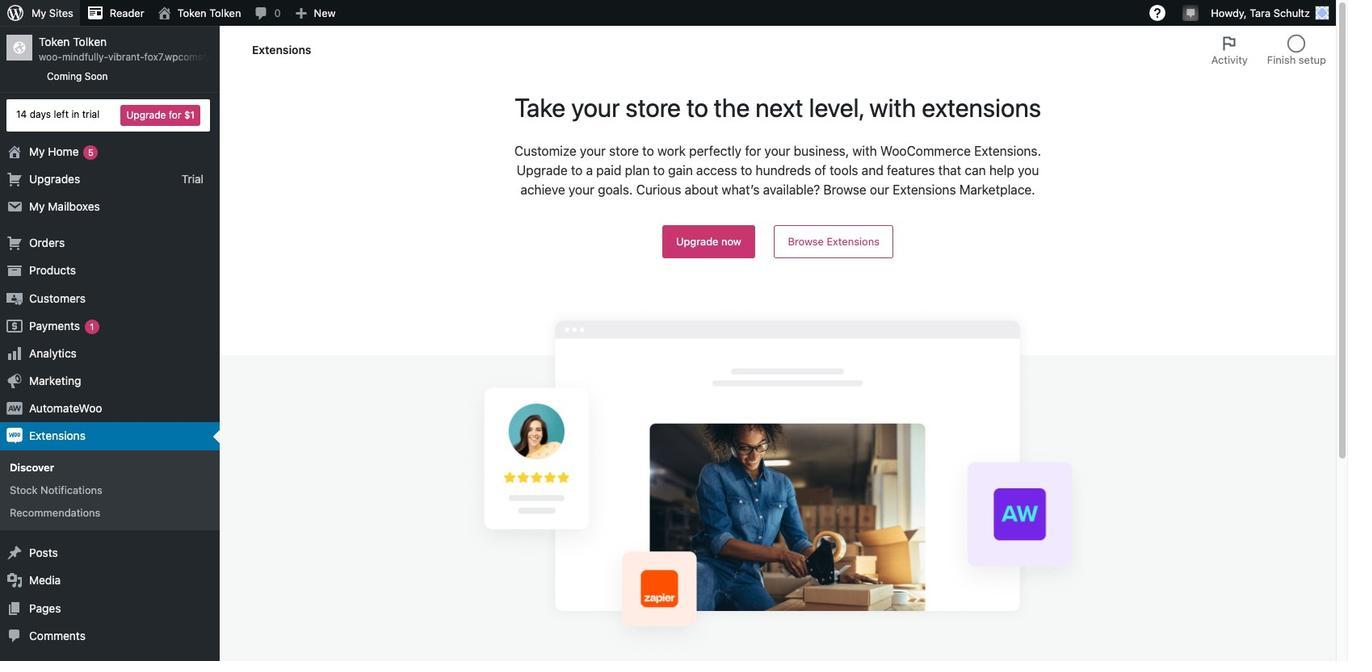 Task type: vqa. For each thing, say whether or not it's contained in the screenshot.
woo-
yes



Task type: locate. For each thing, give the bounding box(es) containing it.
extensions
[[922, 92, 1041, 123]]

customize your store to work perfectly for your business, with woocommerce extensions. upgrade to a paid plan to gain access to hundreds of tools and features that can help you achieve your goals. curious about what's available? browse our extensions marketplace.
[[515, 144, 1041, 197]]

extensions
[[252, 42, 311, 56], [893, 182, 956, 197], [827, 235, 880, 248], [29, 429, 86, 443]]

token inside token tolken link
[[177, 6, 207, 19]]

what's
[[722, 182, 760, 197]]

my home 5
[[29, 144, 94, 158]]

your right "take"
[[571, 92, 620, 123]]

14 days left in trial
[[16, 108, 100, 120]]

level,
[[809, 92, 864, 123]]

tolken
[[209, 6, 241, 19], [73, 35, 107, 48]]

home
[[48, 144, 79, 158]]

upgrade
[[126, 109, 166, 121], [517, 163, 568, 178], [676, 235, 718, 248]]

discover link
[[0, 456, 220, 479]]

my left home
[[29, 144, 45, 158]]

that
[[938, 163, 961, 178]]

my for my sites
[[32, 6, 46, 19]]

token tolken link
[[151, 0, 248, 26]]

store
[[626, 92, 681, 123], [609, 144, 639, 158]]

browse down 'tools'
[[824, 182, 867, 197]]

2 vertical spatial my
[[29, 199, 45, 213]]

tolken inside token tolken link
[[209, 6, 241, 19]]

token
[[177, 6, 207, 19], [39, 35, 70, 48]]

browse down available?
[[788, 235, 824, 248]]

upgrade inside button
[[126, 109, 166, 121]]

my inside "toolbar" navigation
[[32, 6, 46, 19]]

token inside token tolken woo-mindfully-vibrant-fox7.wpcomstaging.com coming soon
[[39, 35, 70, 48]]

0 vertical spatial store
[[626, 92, 681, 123]]

my mailboxes link
[[0, 193, 220, 221]]

stock notifications
[[10, 484, 102, 497]]

days
[[30, 108, 51, 120]]

tolken up mindfully-
[[73, 35, 107, 48]]

1 horizontal spatial upgrade
[[517, 163, 568, 178]]

tab list
[[1202, 26, 1336, 74]]

trial
[[82, 108, 100, 120]]

for up 'hundreds'
[[745, 144, 761, 158]]

achieve
[[520, 182, 565, 197]]

store inside the customize your store to work perfectly for your business, with woocommerce extensions. upgrade to a paid plan to gain access to hundreds of tools and features that can help you achieve your goals. curious about what's available? browse our extensions marketplace.
[[609, 144, 639, 158]]

to left a
[[571, 163, 583, 178]]

upgrade left $1
[[126, 109, 166, 121]]

woocommerce
[[880, 144, 971, 158]]

upgrade inside the customize your store to work perfectly for your business, with woocommerce extensions. upgrade to a paid plan to gain access to hundreds of tools and features that can help you achieve your goals. curious about what's available? browse our extensions marketplace.
[[517, 163, 568, 178]]

trial
[[182, 172, 204, 186]]

customers
[[29, 291, 86, 305]]

1 vertical spatial with
[[853, 144, 877, 158]]

0 vertical spatial for
[[169, 109, 181, 121]]

customers link
[[0, 285, 220, 312]]

paid
[[596, 163, 621, 178]]

upgrade up achieve
[[517, 163, 568, 178]]

upgrades
[[29, 172, 80, 186]]

store up the work
[[626, 92, 681, 123]]

1 vertical spatial token
[[39, 35, 70, 48]]

finish setup button
[[1258, 26, 1336, 74]]

products
[[29, 264, 76, 277]]

2 horizontal spatial upgrade
[[676, 235, 718, 248]]

to
[[687, 92, 708, 123], [642, 144, 654, 158], [571, 163, 583, 178], [653, 163, 665, 178], [741, 163, 752, 178]]

0 vertical spatial tolken
[[209, 6, 241, 19]]

0 horizontal spatial tolken
[[73, 35, 107, 48]]

0 horizontal spatial upgrade
[[126, 109, 166, 121]]

1 vertical spatial tolken
[[73, 35, 107, 48]]

activity
[[1211, 53, 1248, 66]]

token for token tolken woo-mindfully-vibrant-fox7.wpcomstaging.com coming soon
[[39, 35, 70, 48]]

next
[[756, 92, 803, 123]]

pages
[[29, 601, 61, 615]]

my
[[32, 6, 46, 19], [29, 144, 45, 158], [29, 199, 45, 213]]

0 horizontal spatial for
[[169, 109, 181, 121]]

tolken inside token tolken woo-mindfully-vibrant-fox7.wpcomstaging.com coming soon
[[73, 35, 107, 48]]

upgrade for $1 button
[[121, 105, 200, 126]]

for
[[169, 109, 181, 121], [745, 144, 761, 158]]

payments 1
[[29, 319, 94, 333]]

new
[[314, 6, 336, 19]]

to left the the
[[687, 92, 708, 123]]

take
[[515, 92, 566, 123]]

in
[[71, 108, 79, 120]]

notification image
[[1184, 6, 1197, 19]]

upgrade for upgrade for $1
[[126, 109, 166, 121]]

your up 'hundreds'
[[765, 144, 790, 158]]

store up the plan
[[609, 144, 639, 158]]

1 vertical spatial my
[[29, 144, 45, 158]]

1 horizontal spatial token
[[177, 6, 207, 19]]

access
[[696, 163, 737, 178]]

1 vertical spatial upgrade
[[517, 163, 568, 178]]

0 link
[[248, 0, 287, 26]]

my sites
[[32, 6, 73, 19]]

automatewoo
[[29, 402, 102, 415]]

goals.
[[598, 182, 633, 197]]

payments
[[29, 319, 80, 333]]

token up fox7.wpcomstaging.com
[[177, 6, 207, 19]]

notifications
[[40, 484, 102, 497]]

0 vertical spatial upgrade
[[126, 109, 166, 121]]

1 vertical spatial store
[[609, 144, 639, 158]]

0 vertical spatial token
[[177, 6, 207, 19]]

orders link
[[0, 230, 220, 257]]

browse
[[824, 182, 867, 197], [788, 235, 824, 248]]

business,
[[794, 144, 849, 158]]

reader link
[[80, 0, 151, 26]]

with up and at right top
[[853, 144, 877, 158]]

extensions down automatewoo
[[29, 429, 86, 443]]

tolken left "0" link
[[209, 6, 241, 19]]

upgrade for $1
[[126, 109, 195, 121]]

features
[[887, 163, 935, 178]]

extensions down features
[[893, 182, 956, 197]]

media
[[29, 574, 61, 588]]

0 vertical spatial my
[[32, 6, 46, 19]]

a
[[586, 163, 593, 178]]

browse inside the customize your store to work perfectly for your business, with woocommerce extensions. upgrade to a paid plan to gain access to hundreds of tools and features that can help you achieve your goals. curious about what's available? browse our extensions marketplace.
[[824, 182, 867, 197]]

1 vertical spatial for
[[745, 144, 761, 158]]

orders
[[29, 236, 65, 250]]

the
[[714, 92, 750, 123]]

my for my home 5
[[29, 144, 45, 158]]

for left $1
[[169, 109, 181, 121]]

your down a
[[569, 182, 594, 197]]

our
[[870, 182, 889, 197]]

take your store to the next level, with extensions
[[515, 92, 1041, 123]]

1 horizontal spatial tolken
[[209, 6, 241, 19]]

with up 'woocommerce'
[[869, 92, 916, 123]]

extensions inside the customize your store to work perfectly for your business, with woocommerce extensions. upgrade to a paid plan to gain access to hundreds of tools and features that can help you achieve your goals. curious about what's available? browse our extensions marketplace.
[[893, 182, 956, 197]]

my left sites on the top
[[32, 6, 46, 19]]

upgrade now link
[[662, 225, 755, 258]]

your
[[571, 92, 620, 123], [580, 144, 606, 158], [765, 144, 790, 158], [569, 182, 594, 197]]

upgrade left now
[[676, 235, 718, 248]]

tolken for token tolken
[[209, 6, 241, 19]]

customize
[[515, 144, 577, 158]]

marketplace.
[[959, 182, 1035, 197]]

to up the plan
[[642, 144, 654, 158]]

available?
[[763, 182, 820, 197]]

with
[[869, 92, 916, 123], [853, 144, 877, 158]]

2 vertical spatial upgrade
[[676, 235, 718, 248]]

0 horizontal spatial token
[[39, 35, 70, 48]]

my sites link
[[0, 0, 80, 26]]

0 vertical spatial browse
[[824, 182, 867, 197]]

gain
[[668, 163, 693, 178]]

token up woo-
[[39, 35, 70, 48]]

$1
[[184, 109, 195, 121]]

my down upgrades
[[29, 199, 45, 213]]

1 horizontal spatial for
[[745, 144, 761, 158]]

for inside the customize your store to work perfectly for your business, with woocommerce extensions. upgrade to a paid plan to gain access to hundreds of tools and features that can help you achieve your goals. curious about what's available? browse our extensions marketplace.
[[745, 144, 761, 158]]



Task type: describe. For each thing, give the bounding box(es) containing it.
setup
[[1299, 53, 1326, 66]]

browse extensions
[[788, 235, 880, 248]]

can
[[965, 163, 986, 178]]

comments
[[29, 629, 86, 643]]

work
[[657, 144, 686, 158]]

to up 'what's' on the right of the page
[[741, 163, 752, 178]]

0
[[274, 6, 281, 19]]

posts
[[29, 546, 58, 560]]

with inside the customize your store to work perfectly for your business, with woocommerce extensions. upgrade to a paid plan to gain access to hundreds of tools and features that can help you achieve your goals. curious about what's available? browse our extensions marketplace.
[[853, 144, 877, 158]]

howdy,
[[1211, 6, 1247, 19]]

toolbar navigation
[[0, 0, 1336, 29]]

mindfully-
[[62, 51, 108, 63]]

token tolken
[[177, 6, 241, 19]]

stock
[[10, 484, 38, 497]]

pages link
[[0, 595, 220, 623]]

0 vertical spatial with
[[869, 92, 916, 123]]

my mailboxes
[[29, 199, 100, 213]]

new link
[[287, 0, 342, 26]]

extensions down our
[[827, 235, 880, 248]]

my for my mailboxes
[[29, 199, 45, 213]]

curious
[[636, 182, 681, 197]]

14
[[16, 108, 27, 120]]

media link
[[0, 567, 220, 595]]

1 vertical spatial browse
[[788, 235, 824, 248]]

and
[[862, 163, 884, 178]]

tab list containing activity
[[1202, 26, 1336, 74]]

recommendations link
[[0, 502, 220, 524]]

perfectly
[[689, 144, 742, 158]]

help
[[989, 163, 1014, 178]]

schultz
[[1274, 6, 1310, 19]]

now
[[721, 235, 741, 248]]

analytics
[[29, 346, 77, 360]]

5
[[88, 147, 94, 157]]

store for the
[[626, 92, 681, 123]]

marketing link
[[0, 368, 220, 395]]

fox7.wpcomstaging.com
[[144, 51, 254, 63]]

take your store to the next level, with extensions image
[[458, 307, 1097, 660]]

extensions link
[[0, 423, 220, 450]]

howdy, tara schultz
[[1211, 6, 1310, 19]]

soon
[[85, 70, 108, 82]]

extensions.
[[974, 144, 1041, 158]]

comments link
[[0, 623, 220, 650]]

reader
[[110, 6, 144, 19]]

finish
[[1267, 53, 1296, 66]]

for inside button
[[169, 109, 181, 121]]

stock notifications link
[[0, 479, 220, 502]]

hundreds
[[756, 163, 811, 178]]

plan
[[625, 163, 650, 178]]

automatewoo link
[[0, 395, 220, 423]]

upgrade now
[[676, 235, 741, 248]]

mailboxes
[[48, 199, 100, 213]]

woo-
[[39, 51, 62, 63]]

posts link
[[0, 540, 220, 567]]

tools
[[830, 163, 858, 178]]

analytics link
[[0, 340, 220, 368]]

extensions down 0
[[252, 42, 311, 56]]

token for token tolken
[[177, 6, 207, 19]]

tolken for token tolken woo-mindfully-vibrant-fox7.wpcomstaging.com coming soon
[[73, 35, 107, 48]]

coming
[[47, 70, 82, 82]]

recommendations
[[10, 506, 100, 519]]

tara
[[1250, 6, 1271, 19]]

marketing
[[29, 374, 81, 388]]

store for work
[[609, 144, 639, 158]]

extensions inside main menu navigation
[[29, 429, 86, 443]]

1
[[90, 321, 94, 332]]

products link
[[0, 257, 220, 285]]

activity button
[[1202, 26, 1258, 74]]

you
[[1018, 163, 1039, 178]]

upgrade for upgrade now
[[676, 235, 718, 248]]

token tolken woo-mindfully-vibrant-fox7.wpcomstaging.com coming soon
[[39, 35, 254, 82]]

to up the curious at top
[[653, 163, 665, 178]]

main menu navigation
[[0, 26, 254, 662]]

finish setup
[[1267, 53, 1326, 66]]

vibrant-
[[108, 51, 144, 63]]

your up a
[[580, 144, 606, 158]]

sites
[[49, 6, 73, 19]]

about
[[685, 182, 718, 197]]



